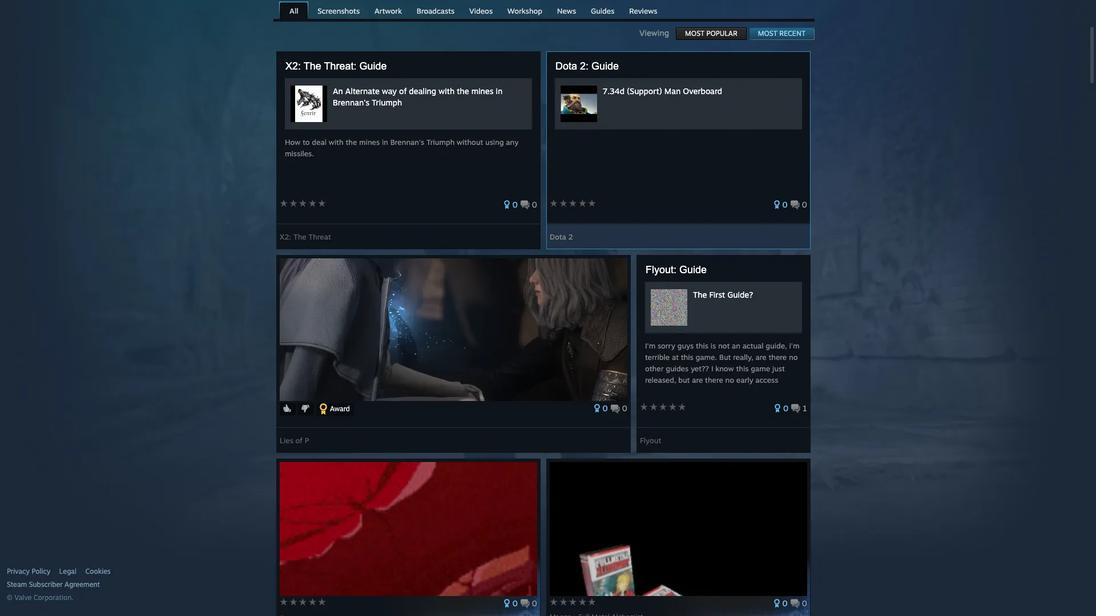 Task type: locate. For each thing, give the bounding box(es) containing it.
1 most from the left
[[685, 29, 705, 38]]

0 vertical spatial no
[[789, 353, 798, 362]]

mines up using
[[471, 86, 494, 96]]

brennan's down alternate
[[333, 98, 370, 107]]

most recent
[[758, 29, 806, 38]]

guides
[[591, 6, 615, 15]]

1 horizontal spatial in
[[496, 86, 503, 96]]

this down the guys
[[681, 353, 694, 362]]

with right the dealing
[[439, 86, 455, 96]]

0 vertical spatial the
[[304, 61, 321, 72]]

0 horizontal spatial no
[[726, 376, 734, 385]]

access
[[756, 376, 779, 385]]

the right deal
[[346, 138, 357, 147]]

0 horizontal spatial most
[[685, 29, 705, 38]]

1 horizontal spatial of
[[399, 86, 407, 96]]

an
[[333, 86, 343, 96]]

the for threat
[[293, 232, 306, 242]]

flyout link
[[640, 432, 661, 445]]

x2: left threat at the left top of the page
[[280, 232, 291, 242]]

2:
[[580, 61, 589, 72]]

the left threat:
[[304, 61, 321, 72]]

2 horizontal spatial guide
[[680, 264, 707, 276]]

of left p
[[296, 436, 303, 445]]

videos
[[469, 6, 493, 15]]

x2: the threat: guide
[[286, 61, 387, 72]]

the left threat at the left top of the page
[[293, 232, 306, 242]]

0 vertical spatial in
[[496, 86, 503, 96]]

dota for dota 2: guide
[[556, 61, 577, 72]]

1 horizontal spatial guides
[[723, 387, 745, 396]]

1 horizontal spatial triumph
[[427, 138, 455, 147]]

2 horizontal spatial this
[[736, 364, 749, 373]]

1 vertical spatial the
[[346, 138, 357, 147]]

mines right deal
[[359, 138, 380, 147]]

i right the 'am'
[[770, 387, 772, 396]]

1 vertical spatial brennan's
[[390, 138, 424, 147]]

at
[[672, 353, 679, 362]]

i'm
[[645, 341, 656, 351]]

this left is
[[696, 341, 709, 351]]

cookies
[[85, 568, 111, 576]]

dota
[[556, 61, 577, 72], [550, 232, 566, 242]]

there
[[769, 353, 787, 362], [705, 376, 723, 385]]

0 horizontal spatial guides
[[666, 364, 689, 373]]

triumph left without
[[427, 138, 455, 147]]

legal
[[59, 568, 77, 576]]

1 horizontal spatial guide
[[592, 61, 619, 72]]

in
[[496, 86, 503, 96], [382, 138, 388, 147]]

there down guide, on the bottom right of the page
[[769, 353, 787, 362]]

policy
[[32, 568, 50, 576]]

how to deal with the mines in brennan's triumph without using any missiles.
[[285, 138, 519, 158]]

the
[[304, 61, 321, 72], [293, 232, 306, 242], [693, 290, 707, 300]]

of right way
[[399, 86, 407, 96]]

are down yet??
[[692, 376, 703, 385]]

dota 2
[[550, 232, 573, 242]]

1 horizontal spatial there
[[769, 353, 787, 362]]

1 vertical spatial triumph
[[427, 138, 455, 147]]

0 vertical spatial the
[[457, 86, 469, 96]]

0 vertical spatial x2:
[[286, 61, 301, 72]]

using
[[485, 138, 504, 147]]

1
[[803, 404, 807, 413]]

stupid?
[[645, 399, 670, 408]]

steam subscriber agreement link
[[7, 581, 271, 590]]

guides
[[666, 364, 689, 373], [723, 387, 745, 396]]

valve
[[14, 594, 32, 602]]

1 horizontal spatial this
[[696, 341, 709, 351]]

privacy policy link
[[7, 568, 50, 577]]

1 vertical spatial mines
[[359, 138, 380, 147]]

i right yet??
[[711, 364, 714, 373]]

with right deal
[[329, 138, 344, 147]]

to
[[303, 138, 310, 147]]

know
[[716, 364, 734, 373]]

1 vertical spatial there
[[705, 376, 723, 385]]

dota left 2
[[550, 232, 566, 242]]

dota inside dota 2 link
[[550, 232, 566, 242]]

0 vertical spatial are
[[756, 353, 767, 362]]

of
[[399, 86, 407, 96], [296, 436, 303, 445]]

0 vertical spatial guides
[[666, 364, 689, 373]]

0 horizontal spatial of
[[296, 436, 303, 445]]

flyout: guide
[[646, 264, 707, 276]]

subscriber
[[29, 581, 63, 589]]

1 horizontal spatial the
[[457, 86, 469, 96]]

dota left 2:
[[556, 61, 577, 72]]

1 horizontal spatial brennan's
[[390, 138, 424, 147]]

0 horizontal spatial in
[[382, 138, 388, 147]]

news link
[[552, 2, 582, 18]]

0 vertical spatial with
[[439, 86, 455, 96]]

brennan's down an alternate way of dealing with the mines in brennan's triumph
[[390, 138, 424, 147]]

in up using
[[496, 86, 503, 96]]

2 vertical spatial this
[[736, 364, 749, 373]]

brennan's
[[333, 98, 370, 107], [390, 138, 424, 147]]

1 vertical spatial in
[[382, 138, 388, 147]]

1 horizontal spatial most
[[758, 29, 778, 38]]

lies of p
[[280, 436, 309, 445]]

the right the dealing
[[457, 86, 469, 96]]

0 horizontal spatial with
[[329, 138, 344, 147]]

but
[[719, 353, 731, 362]]

there up posted
[[705, 376, 723, 385]]

x2: left threat:
[[286, 61, 301, 72]]

are up game
[[756, 353, 767, 362]]

triumph
[[372, 98, 402, 107], [427, 138, 455, 147]]

0 horizontal spatial triumph
[[372, 98, 402, 107]]

all
[[290, 6, 298, 15]]

1 horizontal spatial no
[[789, 353, 798, 362]]

no down i'm
[[789, 353, 798, 362]]

the inside an alternate way of dealing with the mines in brennan's triumph
[[457, 86, 469, 96]]

dota for dota 2
[[550, 232, 566, 242]]

are
[[756, 353, 767, 362], [692, 376, 703, 385]]

1 vertical spatial are
[[692, 376, 703, 385]]

0 vertical spatial of
[[399, 86, 407, 96]]

2 most from the left
[[758, 29, 778, 38]]

0 vertical spatial there
[[769, 353, 787, 362]]

the
[[457, 86, 469, 96], [346, 138, 357, 147]]

reviews
[[629, 6, 658, 15]]

guide
[[359, 61, 387, 72], [592, 61, 619, 72], [680, 264, 707, 276]]

just down access
[[774, 387, 787, 396]]

most left recent
[[758, 29, 778, 38]]

0 horizontal spatial the
[[346, 138, 357, 147]]

0 horizontal spatial brennan's
[[333, 98, 370, 107]]

0 horizontal spatial i
[[711, 364, 714, 373]]

1 horizontal spatial mines
[[471, 86, 494, 96]]

0 vertical spatial triumph
[[372, 98, 402, 107]]

early
[[737, 376, 754, 385]]

in down way
[[382, 138, 388, 147]]

0 vertical spatial i
[[711, 364, 714, 373]]

guide up alternate
[[359, 61, 387, 72]]

lies
[[280, 436, 293, 445]]

guys
[[678, 341, 694, 351]]

x2: for x2: the threat: guide
[[286, 61, 301, 72]]

most
[[685, 29, 705, 38], [758, 29, 778, 38]]

0 vertical spatial this
[[696, 341, 709, 351]]

this down the really,
[[736, 364, 749, 373]]

1 vertical spatial guides
[[723, 387, 745, 396]]

1 vertical spatial the
[[293, 232, 306, 242]]

0 vertical spatial dota
[[556, 61, 577, 72]]

released,
[[645, 376, 676, 385]]

i
[[711, 364, 714, 373], [770, 387, 772, 396]]

guides down early
[[723, 387, 745, 396]]

guides down the "at"
[[666, 364, 689, 373]]

0 horizontal spatial mines
[[359, 138, 380, 147]]

1 vertical spatial dota
[[550, 232, 566, 242]]

1 vertical spatial with
[[329, 138, 344, 147]]

0 vertical spatial brennan's
[[333, 98, 370, 107]]

guide right flyout: on the right
[[680, 264, 707, 276]]

flyout:
[[646, 264, 677, 276]]

an
[[732, 341, 741, 351]]

1 horizontal spatial with
[[439, 86, 455, 96]]

x2: for x2: the threat
[[280, 232, 291, 242]]

artwork link
[[369, 2, 408, 18]]

the left first
[[693, 290, 707, 300]]

0 vertical spatial mines
[[471, 86, 494, 96]]

videos link
[[464, 2, 499, 18]]

triumph down way
[[372, 98, 402, 107]]

2
[[569, 232, 573, 242]]

guide right 2:
[[592, 61, 619, 72]]

most left the popular
[[685, 29, 705, 38]]

0 horizontal spatial are
[[692, 376, 703, 385]]

0 horizontal spatial this
[[681, 353, 694, 362]]

1 horizontal spatial i
[[770, 387, 772, 396]]

no down know at the bottom right
[[726, 376, 734, 385]]

1 vertical spatial x2:
[[280, 232, 291, 242]]

most popular link
[[676, 27, 747, 40]]

but
[[679, 376, 690, 385]]

with inside an alternate way of dealing with the mines in brennan's triumph
[[439, 86, 455, 96]]

just up access
[[773, 364, 785, 373]]

privacy policy
[[7, 568, 50, 576]]



Task type: vqa. For each thing, say whether or not it's contained in the screenshot.
browse.
no



Task type: describe. For each thing, give the bounding box(es) containing it.
reviews link
[[624, 2, 663, 18]]

artwork
[[375, 6, 402, 15]]

lies of p link
[[280, 432, 309, 445]]

an alternate way of dealing with the mines in brennan's triumph
[[333, 86, 503, 107]]

game
[[751, 364, 770, 373]]

(support)
[[627, 86, 662, 96]]

other
[[645, 364, 664, 373]]

award
[[330, 405, 350, 413]]

privacy
[[7, 568, 30, 576]]

recent
[[780, 29, 806, 38]]

game.
[[696, 353, 717, 362]]

mines inside an alternate way of dealing with the mines in brennan's triumph
[[471, 86, 494, 96]]

guide?
[[728, 290, 753, 300]]

viewing
[[640, 28, 676, 38]]

legal link
[[59, 568, 77, 577]]

7.34d
[[603, 86, 625, 96]]

x2: the threat
[[280, 232, 331, 242]]

most popular
[[685, 29, 738, 38]]

dealing
[[409, 86, 436, 96]]

cookies link
[[85, 568, 111, 577]]

i'm
[[789, 341, 800, 351]]

the first guide?
[[693, 290, 753, 300]]

that've
[[671, 387, 695, 396]]

most recent link
[[749, 27, 815, 40]]

really,
[[733, 353, 754, 362]]

1 vertical spatial this
[[681, 353, 694, 362]]

dota 2: guide
[[556, 61, 619, 72]]

not
[[718, 341, 730, 351]]

triumph inside an alternate way of dealing with the mines in brennan's triumph
[[372, 98, 402, 107]]

missiles.
[[285, 149, 314, 158]]

guides link
[[585, 2, 620, 18]]

popular
[[707, 29, 738, 38]]

screenshots link
[[312, 2, 366, 18]]

with inside how to deal with the mines in brennan's triumph without using any missiles.
[[329, 138, 344, 147]]

guide,
[[766, 341, 787, 351]]

corporation.
[[34, 594, 73, 602]]

deal
[[312, 138, 327, 147]]

1 horizontal spatial are
[[756, 353, 767, 362]]

all link
[[279, 2, 309, 20]]

terrible
[[645, 353, 670, 362]]

the for threat:
[[304, 61, 321, 72]]

dota 2 link
[[550, 228, 573, 242]]

7.34d (support) man overboard
[[603, 86, 722, 96]]

people
[[645, 387, 669, 396]]

workshop
[[508, 6, 543, 15]]

0 vertical spatial just
[[773, 364, 785, 373]]

x2: the threat link
[[280, 228, 331, 242]]

most for most recent
[[758, 29, 778, 38]]

am
[[757, 387, 768, 396]]

steam
[[7, 581, 27, 589]]

1 vertical spatial of
[[296, 436, 303, 445]]

man
[[665, 86, 681, 96]]

triumph inside how to deal with the mines in brennan's triumph without using any missiles.
[[427, 138, 455, 147]]

screenshots
[[318, 6, 360, 15]]

award link
[[316, 403, 353, 416]]

0 horizontal spatial guide
[[359, 61, 387, 72]]

any
[[506, 138, 519, 147]]

p
[[305, 436, 309, 445]]

flyout
[[640, 436, 661, 445]]

alternate
[[345, 86, 380, 96]]

in inside an alternate way of dealing with the mines in brennan's triumph
[[496, 86, 503, 96]]

1 vertical spatial i
[[770, 387, 772, 396]]

broadcasts
[[417, 6, 455, 15]]

way
[[382, 86, 397, 96]]

news
[[557, 6, 576, 15]]

the inside how to deal with the mines in brennan's triumph without using any missiles.
[[346, 138, 357, 147]]

in inside how to deal with the mines in brennan's triumph without using any missiles.
[[382, 138, 388, 147]]

workshop link
[[502, 2, 548, 18]]

brennan's inside how to deal with the mines in brennan's triumph without using any missiles.
[[390, 138, 424, 147]]

without
[[457, 138, 483, 147]]

cookies steam subscriber agreement © valve corporation.
[[7, 568, 111, 602]]

2 vertical spatial the
[[693, 290, 707, 300]]

yet??
[[691, 364, 709, 373]]

overboard
[[683, 86, 722, 96]]

brennan's inside an alternate way of dealing with the mines in brennan's triumph
[[333, 98, 370, 107]]

posted
[[697, 387, 720, 396]]

mines inside how to deal with the mines in brennan's triumph without using any missiles.
[[359, 138, 380, 147]]

i'm sorry guys this is not an actual guide, i'm terrible at this game. but really, are there no other guides yet?? i know this game just released, but are there no early access people that've posted guides or am i just stupid?
[[645, 341, 800, 408]]

agreement
[[65, 581, 100, 589]]

1 vertical spatial just
[[774, 387, 787, 396]]

first
[[709, 290, 725, 300]]

threat
[[309, 232, 331, 242]]

sorry
[[658, 341, 675, 351]]

threat:
[[324, 61, 357, 72]]

©
[[7, 594, 12, 602]]

of inside an alternate way of dealing with the mines in brennan's triumph
[[399, 86, 407, 96]]

or
[[748, 387, 755, 396]]

actual
[[743, 341, 764, 351]]

0 horizontal spatial there
[[705, 376, 723, 385]]

most for most popular
[[685, 29, 705, 38]]

1 vertical spatial no
[[726, 376, 734, 385]]



